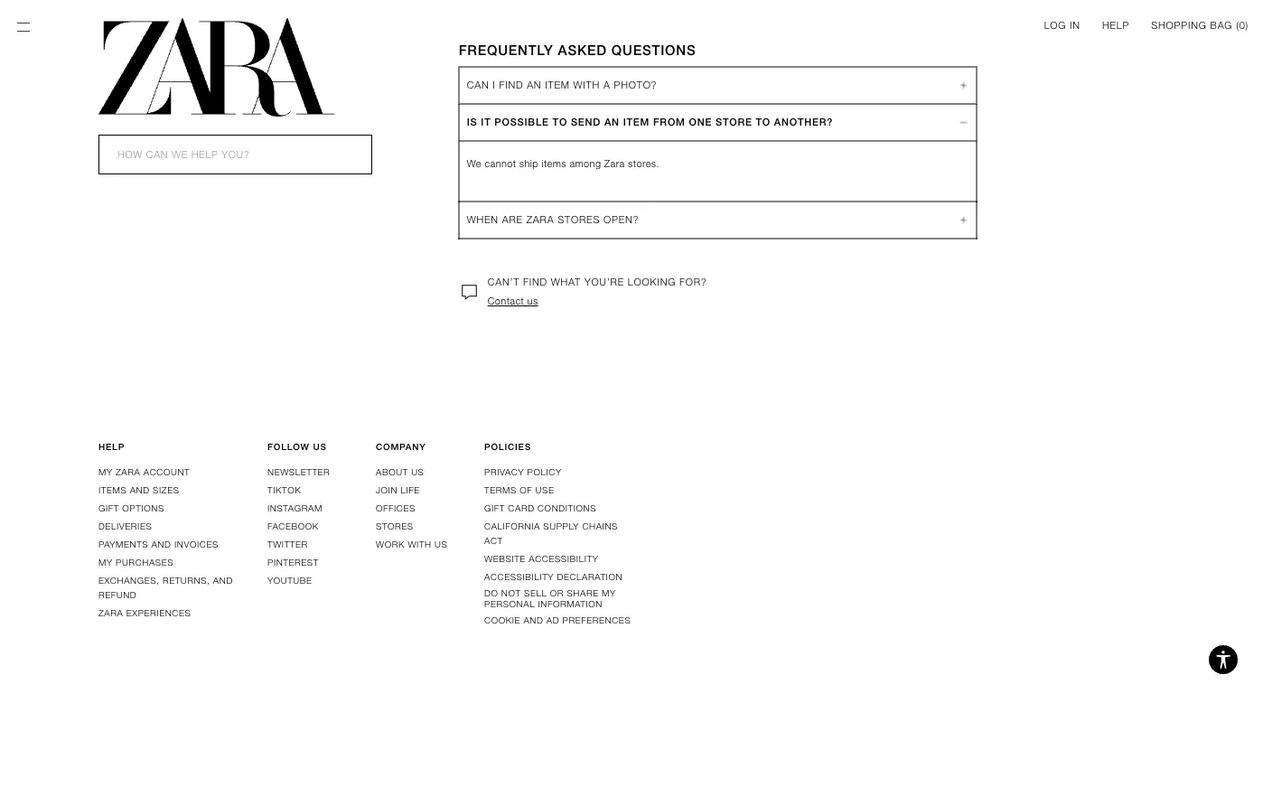 Task type: describe. For each thing, give the bounding box(es) containing it.
conditions
[[538, 503, 597, 514]]

deliveries link
[[99, 521, 152, 532]]

youtube
[[268, 575, 312, 586]]

about
[[376, 467, 408, 478]]

offices
[[376, 503, 416, 514]]

2 my from the top
[[99, 557, 113, 568]]

0 vertical spatial accessibility
[[529, 554, 599, 564]]

among
[[570, 158, 602, 169]]

(
[[1237, 19, 1240, 31]]

share
[[567, 588, 599, 599]]

instagram
[[268, 503, 323, 514]]

ad
[[547, 615, 560, 626]]

and
[[524, 615, 544, 626]]

my zara account items and sizes gift options deliveries payments and invoices my purchases exchanges, returns, and refund zara experiences
[[99, 467, 233, 619]]

terms of use link
[[485, 485, 555, 496]]

when are zara stores open?
[[467, 214, 639, 225]]

newsletter link
[[268, 467, 330, 478]]

card
[[508, 503, 535, 514]]

supply
[[544, 521, 580, 532]]

log in link
[[1045, 18, 1081, 33]]

can't
[[488, 276, 520, 288]]

2 vertical spatial zara
[[99, 608, 123, 619]]

is it possible to send an item from one store to another?
[[467, 116, 834, 128]]

questions
[[612, 42, 697, 58]]

you're
[[585, 276, 625, 288]]

plus image
[[959, 209, 970, 231]]

my
[[602, 588, 616, 599]]

twitter link
[[268, 539, 308, 550]]

exchanges, returns, and refund link
[[99, 575, 233, 601]]

declaration
[[557, 572, 623, 583]]

do
[[485, 588, 499, 599]]

gift options link
[[99, 503, 164, 514]]

when
[[467, 214, 499, 225]]

1 vertical spatial and
[[151, 539, 171, 550]]

not
[[502, 588, 521, 599]]

open?
[[604, 214, 639, 225]]

stores link
[[376, 521, 414, 532]]

are
[[502, 214, 523, 225]]

accessibility declaration link
[[485, 572, 623, 583]]

exchanges,
[[99, 575, 160, 586]]

zara
[[605, 158, 625, 169]]

gift
[[485, 503, 505, 514]]

cookie and ad preferences button
[[485, 615, 631, 626]]

tiktok link
[[268, 485, 301, 496]]

cannot
[[485, 158, 517, 169]]

us up the life
[[412, 467, 425, 478]]

shopping
[[1152, 19, 1208, 31]]

newsletter
[[268, 467, 330, 478]]

us inside can't find what you're looking for? contact us
[[528, 295, 539, 307]]

for?
[[680, 276, 707, 288]]

2 to from the left
[[756, 116, 771, 128]]

do not sell or share my personal information button
[[485, 588, 636, 610]]

us right with
[[435, 539, 448, 550]]

privacy policy terms of use gift card conditions california supply chains act website accessibility accessibility declaration do not sell or share my personal information cookie and ad preferences
[[485, 467, 631, 626]]

facebook link
[[268, 521, 319, 532]]

about us link
[[376, 467, 425, 478]]

payments and invoices link
[[99, 539, 219, 550]]

sell
[[524, 588, 547, 599]]

less image
[[959, 111, 970, 133]]

ship
[[520, 158, 539, 169]]

account
[[144, 467, 190, 478]]

follow
[[268, 442, 310, 452]]

preferences
[[563, 615, 631, 626]]

1 vertical spatial accessibility
[[485, 572, 554, 583]]

gift
[[99, 503, 119, 514]]

store
[[716, 116, 753, 128]]

0 vertical spatial and
[[130, 485, 150, 496]]

join
[[376, 485, 398, 496]]

frequently asked questions
[[459, 42, 697, 58]]

1 my from the top
[[99, 467, 113, 478]]

help link
[[1103, 18, 1130, 33]]

use
[[536, 485, 555, 496]]

looking
[[628, 276, 676, 288]]

my zara account link
[[99, 467, 190, 478]]

experiences
[[126, 608, 191, 619]]

is it possible to send an item from one store to another? button
[[460, 104, 977, 141]]

accessibility image
[[1206, 642, 1242, 678]]

can't find what you're looking for? contact us
[[488, 276, 707, 307]]

contact
[[488, 295, 525, 307]]

information
[[538, 599, 603, 610]]

we cannot ship items among zara stores.
[[467, 158, 660, 169]]

work
[[376, 539, 405, 550]]

0 status
[[1240, 19, 1246, 31]]

open menu image
[[14, 18, 33, 36]]



Task type: locate. For each thing, give the bounding box(es) containing it.
is
[[467, 116, 478, 128]]

refund
[[99, 590, 137, 601]]

log in
[[1045, 19, 1081, 31]]

0 horizontal spatial help
[[99, 442, 125, 452]]

in
[[1071, 19, 1081, 31]]

bag
[[1211, 19, 1234, 31]]

item
[[624, 116, 650, 128]]

zara down refund
[[99, 608, 123, 619]]

log
[[1045, 19, 1067, 31]]

of
[[520, 485, 533, 496]]

payments
[[99, 539, 148, 550]]

2 horizontal spatial and
[[213, 575, 233, 586]]

offices link
[[376, 503, 416, 514]]

zara right are
[[527, 214, 555, 225]]

0
[[1240, 19, 1246, 31]]

stores
[[558, 214, 600, 225]]

and
[[130, 485, 150, 496], [151, 539, 171, 550], [213, 575, 233, 586]]

stores
[[376, 521, 414, 532]]

1 horizontal spatial help
[[1103, 19, 1130, 31]]

pinterest link
[[268, 557, 319, 568]]

an
[[605, 116, 620, 128]]

gift card conditions link
[[485, 503, 597, 514]]

0 horizontal spatial and
[[130, 485, 150, 496]]

chains
[[583, 521, 618, 532]]

send
[[571, 116, 601, 128]]

0 vertical spatial zara
[[527, 214, 555, 225]]

policy
[[528, 467, 562, 478]]

website accessibility link
[[485, 554, 599, 564]]

tiktok
[[268, 485, 301, 496]]

to left send
[[553, 116, 568, 128]]

newsletter tiktok instagram facebook twitter pinterest youtube
[[268, 467, 330, 586]]

zara logo united states. image
[[99, 18, 335, 117]]

privacy
[[485, 467, 525, 478]]

deliveries
[[99, 521, 152, 532]]

items and sizes link
[[99, 485, 180, 496]]

0 vertical spatial my
[[99, 467, 113, 478]]

zara experiences link
[[99, 608, 191, 619]]

work with us link
[[376, 539, 448, 550]]

what
[[551, 276, 581, 288]]

1 horizontal spatial to
[[756, 116, 771, 128]]

to right the store
[[756, 116, 771, 128]]

returns,
[[163, 575, 210, 586]]

california supply chains act link
[[485, 521, 618, 546]]

items
[[542, 158, 567, 169]]

items
[[99, 485, 127, 496]]

purchases
[[116, 557, 174, 568]]

1 to from the left
[[553, 116, 568, 128]]

invoices
[[174, 539, 219, 550]]

and up options on the left bottom of page
[[130, 485, 150, 496]]

stores.
[[628, 158, 660, 169]]

my
[[99, 467, 113, 478], [99, 557, 113, 568]]

accessibility up not
[[485, 572, 554, 583]]

my purchases link
[[99, 557, 174, 568]]

1 vertical spatial my
[[99, 557, 113, 568]]

1 horizontal spatial and
[[151, 539, 171, 550]]

1 vertical spatial help
[[99, 442, 125, 452]]

another?
[[775, 116, 834, 128]]

less image
[[954, 215, 975, 225]]

How can we help you? search field
[[99, 135, 373, 174]]

youtube link
[[268, 575, 312, 586]]

shopping bag ( 0 )
[[1152, 19, 1250, 31]]

my up items
[[99, 467, 113, 478]]

help up my zara account link
[[99, 442, 125, 452]]

california
[[485, 521, 541, 532]]

join life link
[[376, 485, 420, 496]]

us down find
[[528, 295, 539, 307]]

2 vertical spatial and
[[213, 575, 233, 586]]

options
[[122, 503, 164, 514]]

it
[[481, 116, 491, 128]]

company
[[376, 442, 426, 452]]

zara inside dropdown button
[[527, 214, 555, 225]]

and up the purchases
[[151, 539, 171, 550]]

follow us
[[268, 442, 327, 452]]

possible
[[495, 116, 549, 128]]

and right returns,
[[213, 575, 233, 586]]

sizes
[[153, 485, 180, 496]]

help right in
[[1103, 19, 1130, 31]]

0 vertical spatial help
[[1103, 19, 1130, 31]]

my down payments
[[99, 557, 113, 568]]

zara up items and sizes link
[[116, 467, 141, 478]]

1 vertical spatial zara
[[116, 467, 141, 478]]

us right follow
[[313, 442, 327, 452]]

pinterest
[[268, 557, 319, 568]]

accessibility up accessibility declaration link
[[529, 554, 599, 564]]

policies
[[485, 442, 532, 452]]

0 horizontal spatial to
[[553, 116, 568, 128]]

asked
[[558, 42, 607, 58]]

one
[[689, 116, 713, 128]]

act
[[485, 536, 503, 546]]

privacy policy link
[[485, 467, 562, 478]]

find
[[524, 276, 548, 288]]

accessibility
[[529, 554, 599, 564], [485, 572, 554, 583]]

zara
[[527, 214, 555, 225], [116, 467, 141, 478], [99, 608, 123, 619]]

instagram link
[[268, 503, 323, 514]]



Task type: vqa. For each thing, say whether or not it's contained in the screenshot.
topmost the AND
yes



